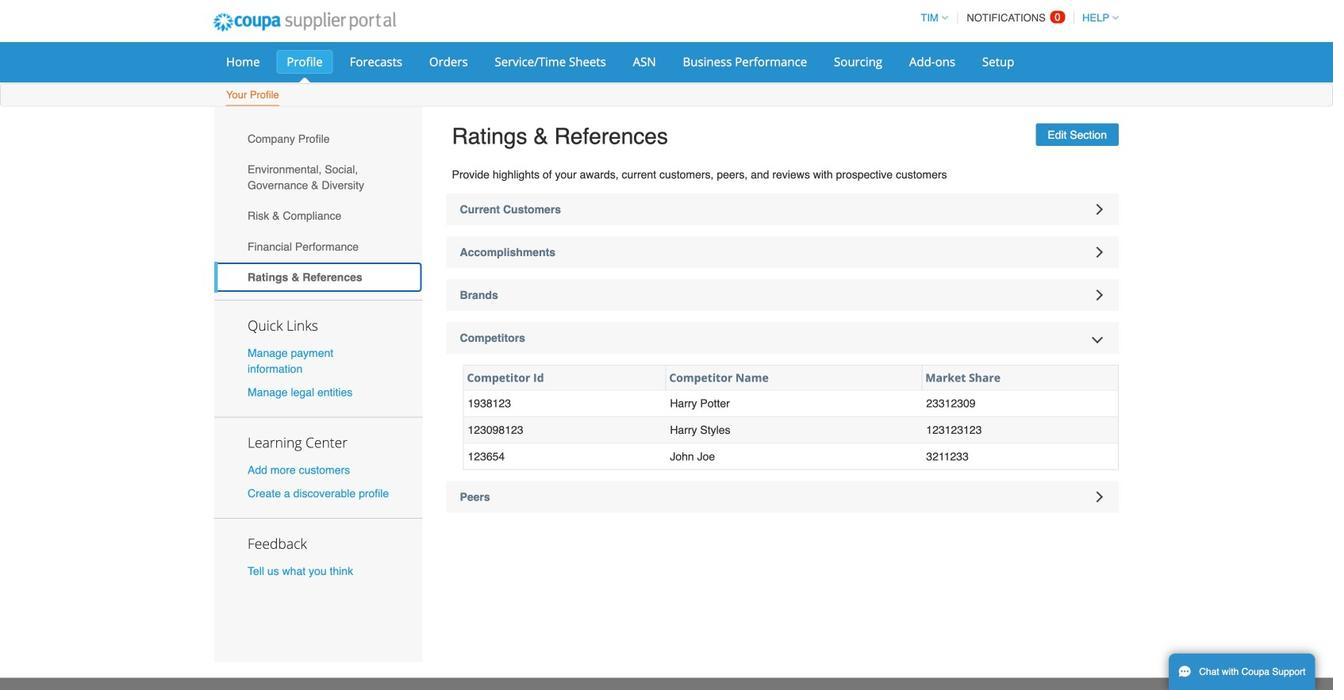 Task type: locate. For each thing, give the bounding box(es) containing it.
2 heading from the top
[[446, 237, 1119, 268]]

heading
[[446, 194, 1119, 225], [446, 237, 1119, 268], [446, 279, 1119, 311], [446, 322, 1119, 354], [446, 481, 1119, 513]]

navigation
[[914, 2, 1119, 33]]

competitor name element
[[666, 366, 922, 391]]



Task type: vqa. For each thing, say whether or not it's contained in the screenshot.
2nd Work Number from the top of the page
no



Task type: describe. For each thing, give the bounding box(es) containing it.
3 heading from the top
[[446, 279, 1119, 311]]

1 heading from the top
[[446, 194, 1119, 225]]

5 heading from the top
[[446, 481, 1119, 513]]

competitor id element
[[464, 366, 666, 391]]

coupa supplier portal image
[[202, 2, 407, 42]]

4 heading from the top
[[446, 322, 1119, 354]]



